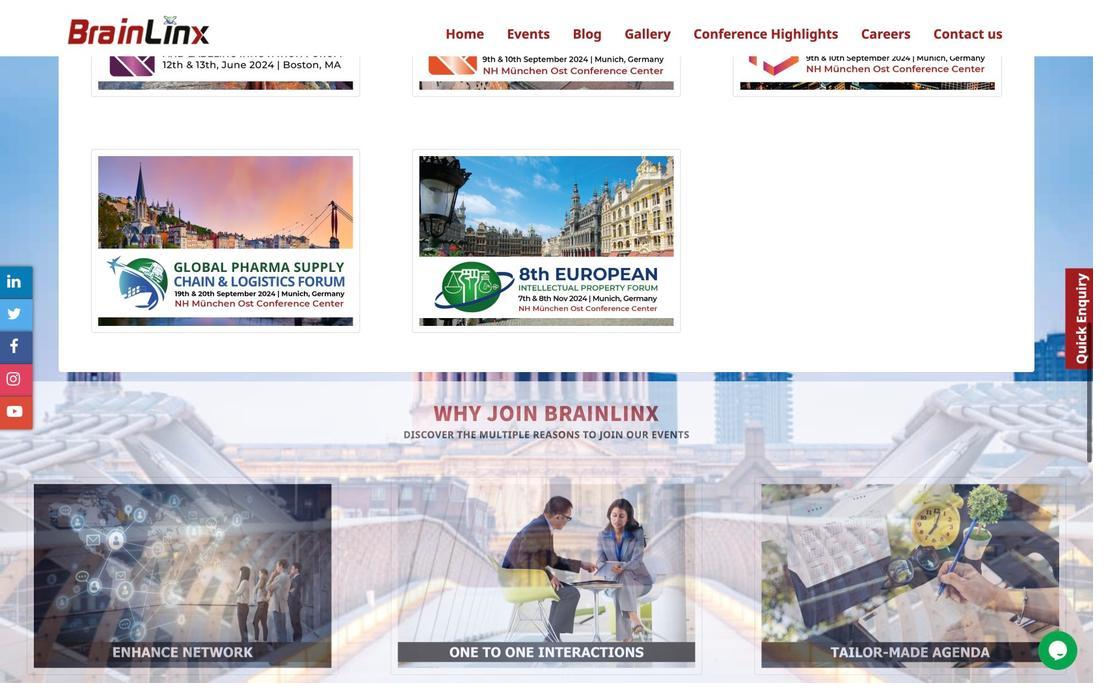 Task type: describe. For each thing, give the bounding box(es) containing it.
instagram image
[[7, 371, 20, 387]]

linkedin image
[[7, 274, 21, 289]]

youtube play image
[[7, 404, 22, 419]]

brainlinx accelerate learning image
[[398, 488, 695, 671]]



Task type: locate. For each thing, give the bounding box(es) containing it.
twitter image
[[7, 306, 21, 322]]

facebook image
[[9, 339, 18, 354]]

brainlinx logo image
[[64, 10, 211, 56]]

brainlinx industry knowledge image
[[762, 488, 1059, 671]]

brainlinx exhange network image
[[34, 488, 331, 671]]



Task type: vqa. For each thing, say whether or not it's contained in the screenshot.
blx presentation4 image
no



